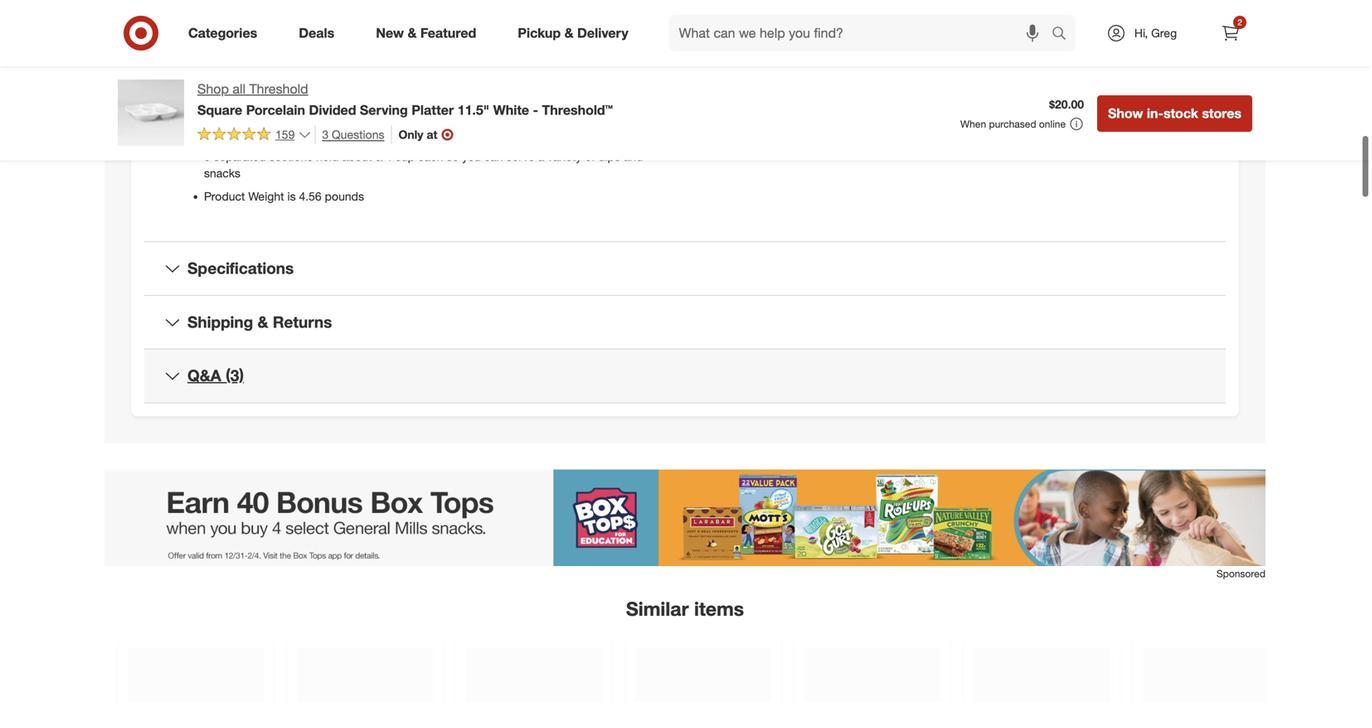 Task type: locate. For each thing, give the bounding box(es) containing it.
divided down whether on the right
[[713, 113, 753, 127]]

0 vertical spatial from
[[836, 113, 860, 127]]

from down dinner
[[836, 113, 860, 127]]

details button
[[144, 13, 1226, 66]]

0 horizontal spatial a
[[538, 149, 544, 164]]

to up 3/4
[[373, 126, 383, 141]]

serving inside whether you're hosting a dinner party or having friends over for movie night, let the square divided serving platter from threshold™ hold all of your favorite treats and snacks. with five separate sections, you can serve anything from dips and condiments to nuts and candies. just set this microwave- and dishwasher-safe serving dish out to keep everyone ready to eat.
[[928, 146, 966, 161]]

1 horizontal spatial of
[[965, 113, 975, 127]]

perfect
[[331, 103, 368, 118]]

of right variety at left
[[585, 149, 595, 164]]

hosting
[[796, 96, 834, 111]]

1 horizontal spatial dips
[[962, 130, 984, 144]]

serving
[[255, 103, 293, 118], [928, 146, 966, 161]]

friends
[[964, 96, 1000, 111]]

0 horizontal spatial from
[[836, 113, 860, 127]]

0 horizontal spatial hold
[[316, 149, 339, 164]]

1 vertical spatial dips
[[598, 149, 620, 164]]

square up with
[[1148, 96, 1185, 111]]

and down night,
[[1078, 113, 1098, 127]]

to
[[373, 126, 383, 141], [1074, 130, 1085, 144], [1014, 146, 1025, 161], [1140, 146, 1150, 161]]

5 separated sections hold about 3/4 cup each so you can serve a variety of dips and snacks
[[204, 149, 643, 181]]

similar items region
[[105, 470, 1289, 703]]

hi, greg
[[1135, 26, 1177, 40]]

4.56
[[299, 189, 322, 204]]

1 vertical spatial all
[[950, 113, 962, 127]]

serve left variety at left
[[506, 149, 535, 164]]

dishwasher-
[[840, 146, 903, 161]]

1 vertical spatial keep
[[1028, 146, 1053, 161]]

featured
[[420, 25, 476, 41]]

1 horizontal spatial can
[[833, 130, 852, 144]]

is right tray
[[319, 103, 327, 118]]

0 horizontal spatial of
[[585, 149, 595, 164]]

divided up 3
[[309, 102, 356, 118]]

the
[[1128, 96, 1144, 111]]

1 vertical spatial hold
[[316, 149, 339, 164]]

0 horizontal spatial threshold™
[[542, 102, 613, 118]]

of down the friends
[[965, 113, 975, 127]]

specifications
[[187, 259, 294, 278]]

0 horizontal spatial square
[[197, 102, 242, 118]]

0 horizontal spatial dips
[[598, 149, 620, 164]]

& inside pickup & delivery link
[[565, 25, 574, 41]]

1 horizontal spatial your
[[978, 113, 1001, 127]]

1 vertical spatial serve
[[506, 149, 535, 164]]

in-
[[1147, 105, 1164, 121]]

1 horizontal spatial divided
[[713, 113, 753, 127]]

a inside whether you're hosting a dinner party or having friends over for movie night, let the square divided serving platter from threshold™ hold all of your favorite treats and snacks. with five separate sections, you can serve anything from dips and condiments to nuts and candies. just set this microwave- and dishwasher-safe serving dish out to keep everyone ready to eat.
[[837, 96, 844, 111]]

and right variety at left
[[624, 149, 643, 164]]

pounds
[[325, 189, 364, 204]]

0 horizontal spatial divided
[[309, 102, 356, 118]]

1 horizontal spatial you
[[811, 130, 830, 144]]

categories link
[[174, 15, 278, 51]]

porcelain down threshold
[[246, 102, 305, 118]]

favorite
[[1004, 113, 1042, 127]]

1 horizontal spatial square
[[1148, 96, 1185, 111]]

platter inside shop all threshold square porcelain divided serving platter 11.5" white - threshold™
[[412, 102, 454, 118]]

serving inside shop all threshold square porcelain divided serving platter 11.5" white - threshold™
[[360, 102, 408, 118]]

1 vertical spatial of
[[585, 149, 595, 164]]

serving up questions at the top left of page
[[360, 102, 408, 118]]

from left when
[[935, 130, 959, 144]]

everyone
[[1057, 146, 1104, 161]]

1 vertical spatial serving
[[928, 146, 966, 161]]

all
[[233, 81, 246, 97], [950, 113, 962, 127]]

all right "shop"
[[233, 81, 246, 97]]

1 horizontal spatial serving
[[928, 146, 966, 161]]

2 link
[[1213, 15, 1249, 51]]

$20.00
[[1049, 97, 1084, 112]]

0 vertical spatial dips
[[962, 130, 984, 144]]

1 horizontal spatial a
[[837, 96, 844, 111]]

0 vertical spatial a
[[837, 96, 844, 111]]

advertisement element
[[105, 470, 1266, 567]]

threshold™ inside whether you're hosting a dinner party or having friends over for movie night, let the square divided serving platter from threshold™ hold all of your favorite treats and snacks. with five separate sections, you can serve anything from dips and condiments to nuts and candies. just set this microwave- and dishwasher-safe serving dish out to keep everyone ready to eat.
[[863, 113, 921, 127]]

keep inside whether you're hosting a dinner party or having friends over for movie night, let the square divided serving platter from threshold™ hold all of your favorite treats and snacks. with five separate sections, you can serve anything from dips and condiments to nuts and candies. just set this microwave- and dishwasher-safe serving dish out to keep everyone ready to eat.
[[1028, 146, 1053, 161]]

0 vertical spatial can
[[833, 130, 852, 144]]

0 horizontal spatial you
[[462, 149, 481, 164]]

1 horizontal spatial &
[[408, 25, 417, 41]]

let
[[1112, 96, 1125, 111]]

1 vertical spatial you
[[462, 149, 481, 164]]

threshold™ down party on the right
[[863, 113, 921, 127]]

square down "shop"
[[197, 102, 242, 118]]

of
[[965, 113, 975, 127], [585, 149, 595, 164]]

1 horizontal spatial serve
[[855, 130, 884, 144]]

all down having
[[950, 113, 962, 127]]

a left variety at left
[[538, 149, 544, 164]]

items
[[694, 598, 744, 621]]

0 vertical spatial is
[[319, 103, 327, 118]]

0 vertical spatial serving
[[255, 103, 293, 118]]

serving down threshold
[[255, 103, 293, 118]]

is left '4.56'
[[287, 189, 296, 204]]

new & featured link
[[362, 15, 497, 51]]

0 horizontal spatial &
[[258, 313, 268, 332]]

safe up the about
[[348, 126, 370, 141]]

-
[[533, 102, 538, 118]]

anything
[[887, 130, 931, 144]]

dips right variety at left
[[598, 149, 620, 164]]

and inside 5 separated sections hold about 3/4 cup each so you can serve a variety of dips and snacks
[[624, 149, 643, 164]]

your left the life
[[415, 126, 437, 141]]

hold down 3
[[316, 149, 339, 164]]

returns
[[273, 313, 332, 332]]

serving left the dish
[[928, 146, 966, 161]]

online
[[1039, 118, 1066, 130]]

a left dinner
[[837, 96, 844, 111]]

0 vertical spatial of
[[965, 113, 975, 127]]

with
[[1143, 113, 1166, 127]]

threshold™ right -
[[542, 102, 613, 118]]

1 horizontal spatial from
[[935, 130, 959, 144]]

serve
[[855, 130, 884, 144], [506, 149, 535, 164]]

deals link
[[285, 15, 355, 51]]

1 horizontal spatial all
[[950, 113, 962, 127]]

& right pickup
[[565, 25, 574, 41]]

for left meals
[[371, 103, 385, 118]]

dips inside 5 separated sections hold about 3/4 cup each so you can serve a variety of dips and snacks
[[598, 149, 620, 164]]

dips
[[962, 130, 984, 144], [598, 149, 620, 164]]

hold down having
[[924, 113, 947, 127]]

product weight is 4.56 pounds
[[204, 189, 364, 204]]

divided inside shop all threshold square porcelain divided serving platter 11.5" white - threshold™
[[309, 102, 356, 118]]

a
[[837, 96, 844, 111], [538, 149, 544, 164]]

similar items
[[626, 598, 744, 621]]

0 vertical spatial all
[[233, 81, 246, 97]]

for up the favorite on the right of page
[[1029, 96, 1043, 111]]

separate
[[713, 130, 759, 144]]

1 horizontal spatial hold
[[924, 113, 947, 127]]

1 vertical spatial can
[[484, 149, 503, 164]]

just
[[1183, 130, 1205, 144]]

safe
[[348, 126, 370, 141], [903, 146, 925, 161]]

dips up the dish
[[962, 130, 984, 144]]

platter down hosting
[[799, 113, 833, 127]]

0 vertical spatial safe
[[348, 126, 370, 141]]

for
[[1029, 96, 1043, 111], [371, 103, 385, 118]]

your down the friends
[[978, 113, 1001, 127]]

you inside whether you're hosting a dinner party or having friends over for movie night, let the square divided serving platter from threshold™ hold all of your favorite treats and snacks. with five separate sections, you can serve anything from dips and condiments to nuts and candies. just set this microwave- and dishwasher-safe serving dish out to keep everyone ready to eat.
[[811, 130, 830, 144]]

can right so
[[484, 149, 503, 164]]

you
[[811, 130, 830, 144], [462, 149, 481, 164]]

0 horizontal spatial safe
[[348, 126, 370, 141]]

categories
[[188, 25, 257, 41]]

to right out
[[1014, 146, 1025, 161]]

1 horizontal spatial safe
[[903, 146, 925, 161]]

white
[[493, 102, 529, 118]]

0 horizontal spatial your
[[415, 126, 437, 141]]

3 questions
[[322, 127, 384, 142]]

1 horizontal spatial for
[[1029, 96, 1043, 111]]

threshold
[[249, 81, 308, 97]]

& inside "new & featured" link
[[408, 25, 417, 41]]

square
[[1148, 96, 1185, 111], [197, 102, 242, 118]]

0 horizontal spatial serve
[[506, 149, 535, 164]]

What can we help you find? suggestions appear below search field
[[669, 15, 1056, 51]]

and right microwave-
[[817, 146, 837, 161]]

1 vertical spatial safe
[[903, 146, 925, 161]]

1 vertical spatial from
[[935, 130, 959, 144]]

porcelain
[[246, 102, 305, 118], [204, 103, 252, 118]]

1 horizontal spatial keep
[[1028, 146, 1053, 161]]

serving down you're
[[756, 113, 796, 127]]

2 horizontal spatial &
[[565, 25, 574, 41]]

gatherings
[[445, 103, 500, 118]]

greg
[[1151, 26, 1177, 40]]

1 horizontal spatial serving
[[756, 113, 796, 127]]

you down hosting
[[811, 130, 830, 144]]

q&a (3) button
[[144, 350, 1226, 403]]

0 vertical spatial you
[[811, 130, 830, 144]]

0 vertical spatial hold
[[924, 113, 947, 127]]

square inside shop all threshold square porcelain divided serving platter 11.5" white - threshold™
[[197, 102, 242, 118]]

and up at
[[423, 103, 442, 118]]

safe down anything
[[903, 146, 925, 161]]

dishwasher
[[286, 126, 345, 141]]

1 vertical spatial is
[[287, 189, 296, 204]]

five
[[1169, 113, 1187, 127]]

candies.
[[1136, 130, 1179, 144]]

whether you're hosting a dinner party or having friends over for movie night, let the square divided serving platter from threshold™ hold all of your favorite treats and snacks. with five separate sections, you can serve anything from dips and condiments to nuts and candies. just set this microwave- and dishwasher-safe serving dish out to keep everyone ready to eat.
[[713, 96, 1205, 161]]

keep down condiments at the right top
[[1028, 146, 1053, 161]]

platter up at
[[412, 102, 454, 118]]

& left returns
[[258, 313, 268, 332]]

0 horizontal spatial keep
[[386, 126, 412, 141]]

serving
[[360, 102, 408, 118], [756, 113, 796, 127]]

2
[[1238, 17, 1242, 27]]

& right the "new"
[[408, 25, 417, 41]]

1 horizontal spatial threshold™
[[863, 113, 921, 127]]

1 vertical spatial a
[[538, 149, 544, 164]]

serve up dishwasher- at the right of the page
[[855, 130, 884, 144]]

you right so
[[462, 149, 481, 164]]

specifications button
[[144, 242, 1226, 295]]

1 horizontal spatial platter
[[799, 113, 833, 127]]

pickup & delivery link
[[504, 15, 649, 51]]

easy
[[459, 126, 483, 141]]

& inside shipping & returns dropdown button
[[258, 313, 268, 332]]

similar
[[626, 598, 689, 621]]

hi,
[[1135, 26, 1148, 40]]

from
[[836, 113, 860, 127], [935, 130, 959, 144]]

threshold™ inside shop all threshold square porcelain divided serving platter 11.5" white - threshold™
[[542, 102, 613, 118]]

safe inside whether you're hosting a dinner party or having friends over for movie night, let the square divided serving platter from threshold™ hold all of your favorite treats and snacks. with five separate sections, you can serve anything from dips and condiments to nuts and candies. just set this microwave- and dishwasher-safe serving dish out to keep everyone ready to eat.
[[903, 146, 925, 161]]

3/4
[[375, 149, 392, 164]]

0 horizontal spatial all
[[233, 81, 246, 97]]

0 horizontal spatial serving
[[360, 102, 408, 118]]

11.5"
[[458, 102, 490, 118]]

is
[[319, 103, 327, 118], [287, 189, 296, 204]]

can
[[833, 130, 852, 144], [484, 149, 503, 164]]

0 vertical spatial serve
[[855, 130, 884, 144]]

and
[[423, 103, 442, 118], [1078, 113, 1098, 127], [263, 126, 282, 141], [987, 130, 1007, 144], [1113, 130, 1133, 144], [817, 146, 837, 161], [624, 149, 643, 164]]

tray
[[297, 103, 316, 118]]

night,
[[1080, 96, 1109, 111]]

keep down meals
[[386, 126, 412, 141]]

show in-stock stores button
[[1097, 95, 1252, 132]]

sponsored
[[1217, 568, 1266, 580]]

serve inside whether you're hosting a dinner party or having friends over for movie night, let the square divided serving platter from threshold™ hold all of your favorite treats and snacks. with five separate sections, you can serve anything from dips and condiments to nuts and candies. just set this microwave- and dishwasher-safe serving dish out to keep everyone ready to eat.
[[855, 130, 884, 144]]

only at
[[399, 127, 437, 142]]

can up dishwasher- at the right of the page
[[833, 130, 852, 144]]

hold
[[924, 113, 947, 127], [316, 149, 339, 164]]

stores
[[1202, 105, 1242, 121]]

porcelain up microwave
[[204, 103, 252, 118]]

0 horizontal spatial can
[[484, 149, 503, 164]]

0 horizontal spatial platter
[[412, 102, 454, 118]]



Task type: vqa. For each thing, say whether or not it's contained in the screenshot.
Q&A (3) dropdown button
yes



Task type: describe. For each thing, give the bounding box(es) containing it.
microwave-
[[754, 146, 814, 161]]

out
[[994, 146, 1011, 161]]

to up everyone
[[1074, 130, 1085, 144]]

purchased
[[989, 118, 1036, 130]]

dinner
[[847, 96, 880, 111]]

can inside 5 separated sections hold about 3/4 cup each so you can serve a variety of dips and snacks
[[484, 149, 503, 164]]

a inside 5 separated sections hold about 3/4 cup each so you can serve a variety of dips and snacks
[[538, 149, 544, 164]]

159
[[275, 127, 295, 142]]

of inside 5 separated sections hold about 3/4 cup each so you can serve a variety of dips and snacks
[[585, 149, 595, 164]]

when purchased online
[[961, 118, 1066, 130]]

hold inside whether you're hosting a dinner party or having friends over for movie night, let the square divided serving platter from threshold™ hold all of your favorite treats and snacks. with five separate sections, you can serve anything from dips and condiments to nuts and candies. just set this microwave- and dishwasher-safe serving dish out to keep everyone ready to eat.
[[924, 113, 947, 127]]

and up the sections
[[263, 126, 282, 141]]

sections,
[[762, 130, 808, 144]]

highlights
[[187, 72, 251, 88]]

0 horizontal spatial for
[[371, 103, 385, 118]]

dish
[[970, 146, 991, 161]]

new & featured
[[376, 25, 476, 41]]

serving inside whether you're hosting a dinner party or having friends over for movie night, let the square divided serving platter from threshold™ hold all of your favorite treats and snacks. with five separate sections, you can serve anything from dips and condiments to nuts and candies. just set this microwave- and dishwasher-safe serving dish out to keep everyone ready to eat.
[[756, 113, 796, 127]]

3 questions link
[[315, 125, 384, 144]]

weight
[[248, 189, 284, 204]]

you're
[[761, 96, 793, 111]]

stock
[[1164, 105, 1199, 121]]

details
[[187, 29, 240, 48]]

shop all threshold square porcelain divided serving platter 11.5" white - threshold™
[[197, 81, 613, 118]]

new
[[376, 25, 404, 41]]

for inside whether you're hosting a dinner party or having friends over for movie night, let the square divided serving platter from threshold™ hold all of your favorite treats and snacks. with five separate sections, you can serve anything from dips and condiments to nuts and candies. just set this microwave- and dishwasher-safe serving dish out to keep everyone ready to eat.
[[1029, 96, 1043, 111]]

meals
[[388, 103, 419, 118]]

& for new
[[408, 25, 417, 41]]

show in-stock stores
[[1108, 105, 1242, 121]]

platter inside whether you're hosting a dinner party or having friends over for movie night, let the square divided serving platter from threshold™ hold all of your favorite treats and snacks. with five separate sections, you can serve anything from dips and condiments to nuts and candies. just set this microwave- and dishwasher-safe serving dish out to keep everyone ready to eat.
[[799, 113, 833, 127]]

shipping & returns
[[187, 313, 332, 332]]

set
[[713, 146, 729, 161]]

about
[[342, 149, 372, 164]]

snacks
[[204, 166, 240, 181]]

over
[[1003, 96, 1026, 111]]

only
[[399, 127, 423, 142]]

nuts
[[1088, 130, 1110, 144]]

so
[[446, 149, 459, 164]]

shipping
[[187, 313, 253, 332]]

each
[[418, 149, 443, 164]]

porcelain serving tray is perfect for meals and gatherings
[[204, 103, 500, 118]]

square inside whether you're hosting a dinner party or having friends over for movie night, let the square divided serving platter from threshold™ hold all of your favorite treats and snacks. with five separate sections, you can serve anything from dips and condiments to nuts and candies. just set this microwave- and dishwasher-safe serving dish out to keep everyone ready to eat.
[[1148, 96, 1185, 111]]

divided inside whether you're hosting a dinner party or having friends over for movie night, let the square divided serving platter from threshold™ hold all of your favorite treats and snacks. with five separate sections, you can serve anything from dips and condiments to nuts and candies. just set this microwave- and dishwasher-safe serving dish out to keep everyone ready to eat.
[[713, 113, 753, 127]]

all inside whether you're hosting a dinner party or having friends over for movie night, let the square divided serving platter from threshold™ hold all of your favorite treats and snacks. with five separate sections, you can serve anything from dips and condiments to nuts and candies. just set this microwave- and dishwasher-safe serving dish out to keep everyone ready to eat.
[[950, 113, 962, 127]]

movie
[[1046, 96, 1077, 111]]

0 horizontal spatial serving
[[255, 103, 293, 118]]

having
[[927, 96, 961, 111]]

shop
[[197, 81, 229, 97]]

can inside whether you're hosting a dinner party or having friends over for movie night, let the square divided serving platter from threshold™ hold all of your favorite treats and snacks. with five separate sections, you can serve anything from dips and condiments to nuts and candies. just set this microwave- and dishwasher-safe serving dish out to keep everyone ready to eat.
[[833, 130, 852, 144]]

search
[[1044, 27, 1084, 43]]

questions
[[332, 127, 384, 142]]

0 horizontal spatial is
[[287, 189, 296, 204]]

dips inside whether you're hosting a dinner party or having friends over for movie night, let the square divided serving platter from threshold™ hold all of your favorite treats and snacks. with five separate sections, you can serve anything from dips and condiments to nuts and candies. just set this microwave- and dishwasher-safe serving dish out to keep everyone ready to eat.
[[962, 130, 984, 144]]

your inside whether you're hosting a dinner party or having friends over for movie night, let the square divided serving platter from threshold™ hold all of your favorite treats and snacks. with five separate sections, you can serve anything from dips and condiments to nuts and candies. just set this microwave- and dishwasher-safe serving dish out to keep everyone ready to eat.
[[978, 113, 1001, 127]]

cup
[[395, 149, 415, 164]]

& for pickup
[[565, 25, 574, 41]]

pickup & delivery
[[518, 25, 628, 41]]

0 vertical spatial keep
[[386, 126, 412, 141]]

party
[[883, 96, 910, 111]]

search button
[[1044, 15, 1084, 55]]

q&a (3)
[[187, 366, 244, 385]]

hold inside 5 separated sections hold about 3/4 cup each so you can serve a variety of dips and snacks
[[316, 149, 339, 164]]

life
[[441, 126, 456, 141]]

and up out
[[987, 130, 1007, 144]]

and up 'ready'
[[1113, 130, 1133, 144]]

treats
[[1045, 113, 1075, 127]]

& for shipping
[[258, 313, 268, 332]]

serve inside 5 separated sections hold about 3/4 cup each so you can serve a variety of dips and snacks
[[506, 149, 535, 164]]

or
[[913, 96, 924, 111]]

delivery
[[577, 25, 628, 41]]

5
[[204, 149, 211, 164]]

1 horizontal spatial is
[[319, 103, 327, 118]]

at
[[427, 127, 437, 142]]

whether
[[713, 96, 757, 111]]

of inside whether you're hosting a dinner party or having friends over for movie night, let the square divided serving platter from threshold™ hold all of your favorite treats and snacks. with five separate sections, you can serve anything from dips and condiments to nuts and candies. just set this microwave- and dishwasher-safe serving dish out to keep everyone ready to eat.
[[965, 113, 975, 127]]

q&a
[[187, 366, 221, 385]]

3
[[322, 127, 329, 142]]

shipping & returns button
[[144, 296, 1226, 349]]

snacks.
[[1101, 113, 1140, 127]]

microwave
[[204, 126, 260, 141]]

to left eat.
[[1140, 146, 1150, 161]]

you inside 5 separated sections hold about 3/4 cup each so you can serve a variety of dips and snacks
[[462, 149, 481, 164]]

image of square porcelain divided serving platter 11.5" white - threshold™ image
[[118, 80, 184, 146]]

separated
[[214, 149, 266, 164]]

condiments
[[1010, 130, 1071, 144]]

all inside shop all threshold square porcelain divided serving platter 11.5" white - threshold™
[[233, 81, 246, 97]]

porcelain inside shop all threshold square porcelain divided serving platter 11.5" white - threshold™
[[246, 102, 305, 118]]

variety
[[547, 149, 582, 164]]

pickup
[[518, 25, 561, 41]]

sections
[[269, 149, 313, 164]]



